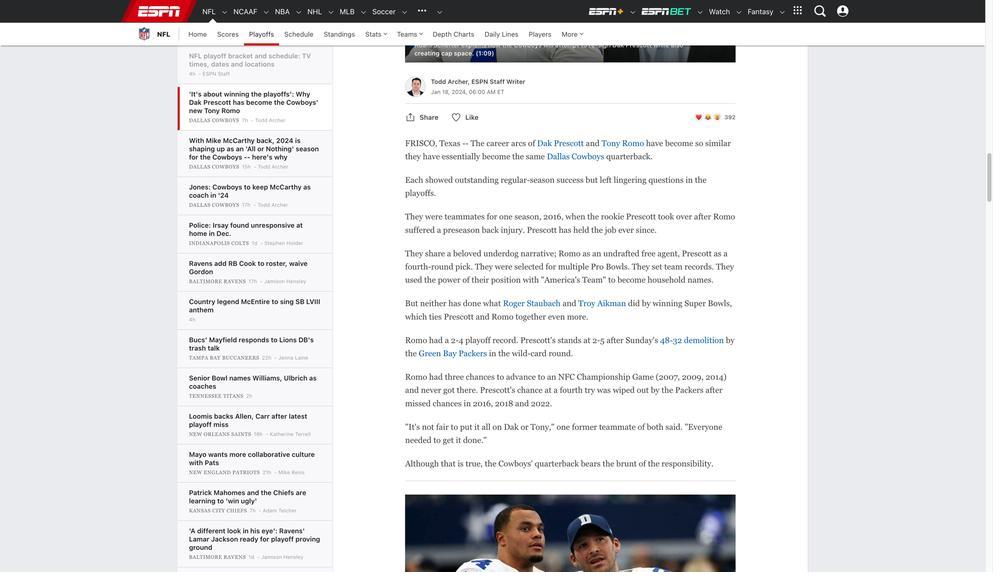 Task type: locate. For each thing, give the bounding box(es) containing it.
bay
[[443, 349, 457, 358], [210, 355, 221, 361]]

1 horizontal spatial with
[[523, 275, 539, 285]]

1 vertical spatial chances
[[433, 399, 462, 408]]

nfl up home
[[203, 7, 216, 16]]

nfl up times,
[[189, 52, 202, 60]]

in inside romo had three chances to advance to an nfc championship game (2007, 2009, 2014) and never got there. prescott's chance at a fourth try was wiped out by the packers after missed chances in 2016, 2018 and 2022.
[[464, 399, 471, 408]]

jamison down 'a different look in his eye': ravens' lamar jackson ready for playoff proving ground
[[261, 555, 282, 560]]

by inside "did by winning super bowls, which ties prescott and romo together even more."
[[642, 299, 651, 308]]

jamison hensley for ravens'
[[261, 555, 304, 560]]

is right that
[[458, 459, 464, 469]]

2 vertical spatial dak
[[504, 423, 519, 432]]

0 horizontal spatial mike
[[206, 137, 221, 144]]

have down frisco,
[[423, 152, 440, 161]]

colts
[[232, 241, 249, 246]]

0 vertical spatial have
[[647, 139, 664, 148]]

1d for in
[[249, 555, 254, 560]]

0 vertical spatial new
[[189, 432, 202, 437]]

used
[[405, 275, 422, 285]]

prescott's up 2018 at the bottom of the page
[[480, 386, 516, 395]]

had up green
[[429, 336, 443, 345]]

jan
[[431, 89, 441, 95]]

dallas inside dallas cowboys 17h
[[189, 202, 211, 208]]

1 horizontal spatial espn
[[472, 78, 488, 85]]

1 baltimore from the top
[[189, 279, 222, 284]]

in up ready
[[243, 527, 249, 535]]

0 horizontal spatial is
[[295, 137, 301, 144]]

1 horizontal spatial dak
[[504, 423, 519, 432]]

2 had from the top
[[429, 373, 443, 382]]

all
[[482, 423, 491, 432]]

0 vertical spatial were
[[425, 212, 443, 222]]

1 horizontal spatial one
[[557, 423, 570, 432]]

new england patriots link
[[189, 470, 262, 476]]

21h
[[263, 470, 271, 476]]

to inside ravens add rb cook to roster, waive gordon
[[258, 260, 265, 267]]

for inside they were teammates for one season, 2016, when the rookie prescott took over after romo suffered a preseason back injury. prescott has held the job ever since.
[[487, 212, 498, 222]]

2- right stands
[[593, 336, 601, 345]]

mccarthy right keep
[[270, 183, 302, 191]]

winning for by
[[653, 299, 683, 308]]

'it's
[[189, 90, 202, 98]]

in
[[686, 175, 693, 185], [211, 191, 216, 199], [209, 230, 215, 237], [489, 349, 497, 358], [464, 399, 471, 408], [243, 527, 249, 535]]

dallas cowboys link for jones: cowboys to keep mccarthy as coach in '24
[[189, 202, 241, 208]]

after inside loomis backs allen, carr after latest playoff miss
[[272, 413, 287, 420]]

5
[[601, 336, 605, 345]]

1 horizontal spatial chances
[[466, 373, 495, 382]]

romo down the 'what'
[[492, 312, 514, 322]]

4h inside "country legend mcentire to sing sb lviii anthem 4h"
[[189, 317, 196, 323]]

espn down times,
[[203, 71, 216, 77]]

they up suffered
[[405, 212, 423, 222]]

cowboys' down the why at top left
[[287, 98, 319, 106]]

tony up "dallas cowboys quarterback."
[[602, 139, 621, 148]]

the down arcs
[[513, 152, 524, 161]]

winning down household
[[653, 299, 683, 308]]

of
[[528, 139, 536, 148], [463, 275, 470, 285], [638, 423, 645, 432], [639, 459, 646, 469]]

1 vertical spatial baltimore ravens link
[[189, 555, 248, 561]]

1 horizontal spatial 7h
[[250, 508, 256, 514]]

1 vertical spatial packers
[[676, 386, 704, 395]]

chances
[[466, 373, 495, 382], [433, 399, 462, 408]]

mccarthy up "'all"
[[223, 137, 255, 144]]

roger
[[503, 299, 525, 308]]

backs
[[214, 413, 234, 420]]

to inside 'bucs' mayfield responds to lions db's trash talk'
[[271, 336, 278, 344]]

dallas cowboys link for with mike mccarthy back, 2024 is shaping up as an 'all or nothing' season for the cowboys -- here's why
[[189, 164, 241, 170]]

a right suffered
[[437, 225, 441, 235]]

0 vertical spatial espn
[[203, 71, 216, 77]]

true,
[[466, 459, 483, 469]]

1 vertical spatial dak
[[538, 139, 552, 148]]

playoff down the ravens'
[[271, 536, 294, 543]]

1 vertical spatial season
[[530, 175, 555, 185]]

0 horizontal spatial with
[[189, 459, 203, 467]]

0 horizontal spatial an
[[236, 145, 244, 153]]

romo inside the they share a beloved underdog narrative; romo as an undrafted free agent, prescott as a fourth-round pick. they were selected for multiple pro bowls. they set team records. they used the power of their position with "america's team" to become household names.
[[559, 249, 581, 258]]

a right the share in the top of the page
[[447, 249, 452, 258]]

playoff right the 4
[[466, 336, 491, 345]]

1 horizontal spatial 2016,
[[544, 212, 564, 222]]

needed
[[405, 436, 432, 445]]

like button
[[443, 109, 487, 126]]

baltimore inside baltimore ravens 17h
[[189, 279, 222, 284]]

to
[[244, 183, 251, 191], [258, 260, 265, 267], [609, 275, 616, 285], [272, 298, 278, 306], [271, 336, 278, 344], [497, 373, 504, 382], [538, 373, 546, 382], [451, 423, 458, 432], [434, 436, 441, 445], [217, 497, 224, 505]]

have up quarterback.
[[647, 139, 664, 148]]

ravens inside baltimore ravens 17h
[[224, 279, 246, 284]]

titans
[[223, 394, 244, 399]]

to inside "country legend mcentire to sing sb lviii anthem 4h"
[[272, 298, 278, 306]]

todd down 'here's'
[[258, 164, 270, 170]]

am
[[487, 89, 496, 95]]

0 horizontal spatial dak
[[189, 98, 202, 106]]

by right did on the right bottom
[[642, 299, 651, 308]]

become inside "'it's about winning the playoffs': why dak prescott has become the cowboys' new tony romo"
[[246, 98, 272, 106]]

0 horizontal spatial were
[[425, 212, 443, 222]]

an left nfc
[[548, 373, 557, 382]]

reiss
[[292, 470, 305, 476]]

romo up dallas cowboys 7h
[[222, 107, 240, 114]]

1 vertical spatial new
[[189, 470, 202, 476]]

0 horizontal spatial has
[[233, 98, 245, 106]]

cowboys inside jones: cowboys to keep mccarthy as coach in '24
[[213, 183, 242, 191]]

found
[[230, 221, 249, 229]]

0 vertical spatial baltimore ravens link
[[189, 279, 248, 285]]

2 vertical spatial nfl
[[189, 52, 202, 60]]

winning for about
[[224, 90, 250, 98]]

2 horizontal spatial nfl
[[203, 7, 216, 16]]

frisco,
[[405, 139, 438, 148]]

2 baltimore from the top
[[189, 555, 222, 560]]

sunday's
[[626, 336, 659, 345]]

one
[[500, 212, 513, 222], [557, 423, 570, 432]]

1 horizontal spatial season
[[530, 175, 555, 185]]

2 4h from the top
[[189, 317, 196, 323]]

0 horizontal spatial nfl
[[157, 30, 170, 38]]

become down the bowls. at the right of page
[[618, 275, 646, 285]]

cowboys inside dallas cowboys 15h
[[212, 164, 239, 170]]

romo inside "did by winning super bowls, which ties prescott and romo together even more."
[[492, 312, 514, 322]]

new
[[189, 107, 203, 114]]

is inside with mike mccarthy back, 2024 is shaping up as an 'all or nothing' season for the cowboys -- here's why
[[295, 137, 301, 144]]

1 vertical spatial espn
[[472, 78, 488, 85]]

prescott down done
[[444, 312, 474, 322]]

2 new from the top
[[189, 470, 202, 476]]

with down selected
[[523, 275, 539, 285]]

depth
[[433, 30, 452, 38]]

bay down talk
[[210, 355, 221, 361]]

archer up unresponsive
[[272, 202, 288, 208]]

to up chance
[[538, 373, 546, 382]]

prescott's inside romo had three chances to advance to an nfc championship game (2007, 2009, 2014) and never got there. prescott's chance at a fourth try was wiped out by the packers after missed chances in 2016, 2018 and 2022.
[[480, 386, 516, 395]]

troy aikman link
[[579, 299, 627, 308]]

season right nothing'
[[296, 145, 319, 153]]

new down loomis
[[189, 432, 202, 437]]

0 vertical spatial has
[[233, 98, 245, 106]]

1 vertical spatial has
[[559, 225, 572, 235]]

winning inside "did by winning super bowls, which ties prescott and romo together even more."
[[653, 299, 683, 308]]

three
[[445, 373, 464, 382]]

a left the 4
[[445, 336, 449, 345]]

or inside "it's not fair to put it all on dak or tony," one former teammate of both said. "everyone needed to get it done."
[[521, 423, 529, 432]]

2 vertical spatial by
[[651, 386, 660, 395]]

1 vertical spatial jamison
[[261, 555, 282, 560]]

for up "america's at the right top of page
[[546, 262, 557, 272]]

1 horizontal spatial bay
[[443, 349, 457, 358]]

ravens up gordon
[[189, 260, 213, 267]]

0 horizontal spatial by
[[642, 299, 651, 308]]

1 horizontal spatial were
[[495, 262, 513, 272]]

todd down keep
[[258, 202, 270, 208]]

1 vertical spatial an
[[593, 249, 602, 258]]

an inside the they share a beloved underdog narrative; romo as an undrafted free agent, prescott as a fourth-round pick. they were selected for multiple pro bowls. they set team records. they used the power of their position with "america's team" to become household names.
[[593, 249, 602, 258]]

jamison
[[264, 279, 285, 284], [261, 555, 282, 560]]

0 horizontal spatial bay
[[210, 355, 221, 361]]

1 vertical spatial mccarthy
[[270, 183, 302, 191]]

by right demolition
[[726, 336, 735, 345]]

playoff down loomis
[[189, 421, 212, 429]]

2009,
[[682, 373, 704, 382]]

0 vertical spatial nfl
[[203, 7, 216, 16]]

to left get at the bottom left of the page
[[434, 436, 441, 445]]

cowboys inside dallas cowboys 17h
[[212, 202, 239, 208]]

todd down "'it's about winning the playoffs': why dak prescott has become the cowboys' new tony romo"
[[255, 117, 268, 123]]

1 vertical spatial ravens
[[224, 279, 246, 284]]

in inside 'a different look in his eye': ravens' lamar jackson ready for playoff proving ground
[[243, 527, 249, 535]]

new for mayo wants more collaborative culture with pats
[[189, 470, 202, 476]]

dak for frisco,
[[538, 139, 552, 148]]

or left tony,"
[[521, 423, 529, 432]]

dak right on on the bottom
[[504, 423, 519, 432]]

7h down 'it's about winning the playoffs': why dak prescott has become the cowboys' new tony romo link
[[242, 117, 248, 123]]

0 horizontal spatial at
[[297, 221, 303, 229]]

dak
[[189, 98, 202, 106], [538, 139, 552, 148], [504, 423, 519, 432]]

1 vertical spatial is
[[458, 459, 464, 469]]

ravens for different
[[224, 555, 246, 560]]

baltimore ravens link for gordon
[[189, 279, 248, 285]]

in right questions
[[686, 175, 693, 185]]

dallas inside dallas cowboys 7h
[[189, 118, 211, 123]]

like
[[466, 113, 479, 121]]

0 horizontal spatial season
[[296, 145, 319, 153]]

hensley down the proving
[[284, 555, 304, 560]]

dallas inside dallas cowboys 15h
[[189, 164, 211, 170]]

jones:
[[189, 183, 211, 191]]

2- up green bay packers link
[[451, 336, 459, 345]]

dak inside "it's not fair to put it all on dak or tony," one former teammate of both said. "everyone needed to get it done."
[[504, 423, 519, 432]]

showed
[[426, 175, 453, 185]]

1 had from the top
[[429, 336, 443, 345]]

2016, down there.
[[473, 399, 493, 408]]

cowboys for to
[[213, 183, 242, 191]]

todd archer for 'all
[[258, 164, 288, 170]]

2 horizontal spatial an
[[593, 249, 602, 258]]

roger staubach link
[[503, 299, 561, 308]]

bay for green
[[443, 349, 457, 358]]

1 vertical spatial 4h
[[189, 317, 196, 323]]

teams
[[397, 30, 418, 38]]

allen,
[[235, 413, 254, 420]]

at up holder
[[297, 221, 303, 229]]

bowls.
[[606, 262, 630, 272]]

has inside "'it's about winning the playoffs': why dak prescott has become the cowboys' new tony romo"
[[233, 98, 245, 106]]

392 button
[[686, 109, 744, 126]]

learning
[[189, 497, 216, 505]]

1 horizontal spatial tony
[[602, 139, 621, 148]]

has up dallas cowboys 7h
[[233, 98, 245, 106]]

playoff up dates
[[204, 52, 226, 60]]

cowboys
[[212, 118, 239, 123], [572, 152, 605, 161], [213, 153, 242, 161], [212, 164, 239, 170], [213, 183, 242, 191], [212, 202, 239, 208]]

at up the 2022.
[[545, 386, 552, 395]]

after down the 2014)
[[706, 386, 723, 395]]

in inside police: irsay found unresponsive at home in dec.
[[209, 230, 215, 237]]

adam
[[263, 508, 277, 514]]

of inside the they share a beloved underdog narrative; romo as an undrafted free agent, prescott as a fourth-round pick. they were selected for multiple pro bowls. they set team records. they used the power of their position with "america's team" to become household names.
[[463, 275, 470, 285]]

one inside they were teammates for one season, 2016, when the rookie prescott took over after romo suffered a preseason back injury. prescott has held the job ever since.
[[500, 212, 513, 222]]

0 vertical spatial winning
[[224, 90, 250, 98]]

2014)
[[706, 373, 727, 382]]

over
[[677, 212, 693, 222]]

after inside romo had three chances to advance to an nfc championship game (2007, 2009, 2014) and never got there. prescott's chance at a fourth try was wiped out by the packers after missed chances in 2016, 2018 and 2022.
[[706, 386, 723, 395]]

country legend mcentire to sing sb lviii anthem 4h
[[189, 298, 320, 323]]

prescott's up card
[[521, 336, 556, 345]]

although
[[405, 459, 439, 469]]

when
[[566, 212, 586, 222]]

is right '2024'
[[295, 137, 301, 144]]

2016, inside romo had three chances to advance to an nfc championship game (2007, 2009, 2014) and never got there. prescott's chance at a fourth try was wiped out by the packers after missed chances in 2016, 2018 and 2022.
[[473, 399, 493, 408]]

1 vertical spatial by
[[726, 336, 735, 345]]

0 horizontal spatial or
[[258, 145, 264, 153]]

in down record.
[[489, 349, 497, 358]]

of down pick.
[[463, 275, 470, 285]]

at inside police: irsay found unresponsive at home in dec.
[[297, 221, 303, 229]]

0 horizontal spatial prescott's
[[480, 386, 516, 395]]

archer,
[[448, 78, 470, 85]]

the right questions
[[695, 175, 707, 185]]

0 vertical spatial todd archer
[[255, 117, 286, 123]]

todd for as
[[258, 202, 270, 208]]

1 vertical spatial at
[[584, 336, 591, 345]]

baltimore inside baltimore ravens 1d
[[189, 555, 222, 560]]

coaches
[[189, 383, 216, 390]]

at
[[297, 221, 303, 229], [584, 336, 591, 345], [545, 386, 552, 395]]

baltimore ravens link down add
[[189, 279, 248, 285]]

get
[[443, 436, 454, 445]]

for down shaping
[[189, 153, 198, 161]]

were inside the they share a beloved underdog narrative; romo as an undrafted free agent, prescott as a fourth-round pick. they were selected for multiple pro bowls. they set team records. they used the power of their position with "america's team" to become household names.
[[495, 262, 513, 272]]

of right brunt
[[639, 459, 646, 469]]

0 horizontal spatial 2-
[[451, 336, 459, 345]]

dallas cowboys link down up
[[189, 164, 241, 170]]

1 vertical spatial todd archer
[[258, 164, 288, 170]]

0 vertical spatial cowboys'
[[287, 98, 319, 106]]

jamison for eye':
[[261, 555, 282, 560]]

to inside jones: cowboys to keep mccarthy as coach in '24
[[244, 183, 251, 191]]

championship
[[577, 373, 631, 382]]

1 vertical spatial were
[[495, 262, 513, 272]]

with down mayo
[[189, 459, 203, 467]]

2 horizontal spatial by
[[726, 336, 735, 345]]

card
[[531, 349, 547, 358]]

winning inside "'it's about winning the playoffs': why dak prescott has become the cowboys' new tony romo"
[[224, 90, 250, 98]]

1 vertical spatial jamison hensley
[[261, 555, 304, 560]]

at left the 5
[[584, 336, 591, 345]]

0 vertical spatial packers
[[459, 349, 487, 358]]

with mike mccarthy back, 2024 is shaping up as an 'all or nothing' season for the cowboys -- here's why
[[189, 137, 319, 161]]

0 vertical spatial at
[[297, 221, 303, 229]]

2016, left when
[[544, 212, 564, 222]]

1 vertical spatial baltimore
[[189, 555, 222, 560]]

stephen
[[265, 240, 285, 246]]

new inside "new england patriots 21h"
[[189, 470, 202, 476]]

in inside jones: cowboys to keep mccarthy as coach in '24
[[211, 191, 216, 199]]

dak inside "'it's about winning the playoffs': why dak prescott has become the cowboys' new tony romo"
[[189, 98, 202, 106]]

0 vertical spatial by
[[642, 299, 651, 308]]

romo up never
[[405, 373, 427, 382]]

1 vertical spatial with
[[189, 459, 203, 467]]

to right "cook"
[[258, 260, 265, 267]]

took
[[658, 212, 675, 222]]

nfl link left home
[[136, 23, 170, 45]]

unresponsive
[[251, 221, 295, 229]]

1d right 'colts'
[[252, 240, 257, 246]]

1 baltimore ravens link from the top
[[189, 279, 248, 285]]

the
[[251, 90, 262, 98], [274, 98, 285, 106], [513, 152, 524, 161], [200, 153, 211, 161], [695, 175, 707, 185], [588, 212, 599, 222], [592, 225, 603, 235], [424, 275, 436, 285], [405, 349, 417, 358], [499, 349, 510, 358], [662, 386, 674, 395], [485, 459, 497, 469], [603, 459, 615, 469], [648, 459, 660, 469], [261, 489, 272, 497]]

bay inside tampa bay buccaneers 22h
[[210, 355, 221, 361]]

1 vertical spatial hensley
[[284, 555, 304, 560]]

0 horizontal spatial winning
[[224, 90, 250, 98]]

1 horizontal spatial nfl
[[189, 52, 202, 60]]

hensley for waive
[[286, 279, 306, 284]]

patrick mahomes and the chiefs are learning to 'win ugly'
[[189, 489, 306, 505]]

0 horizontal spatial cowboys'
[[287, 98, 319, 106]]

1 horizontal spatial packers
[[676, 386, 704, 395]]

season down same
[[530, 175, 555, 185]]

baltimore for lamar
[[189, 555, 222, 560]]

was
[[597, 386, 611, 395]]

that
[[441, 459, 456, 469]]

sing
[[280, 298, 294, 306]]

to inside the they share a beloved underdog narrative; romo as an undrafted free agent, prescott as a fourth-round pick. they were selected for multiple pro bowls. they set team records. they used the power of their position with "america's team" to become household names.
[[609, 275, 616, 285]]

cowboys inside dallas cowboys 7h
[[212, 118, 239, 123]]

out
[[637, 386, 649, 395]]

cook
[[239, 260, 256, 267]]

team"
[[583, 275, 607, 285]]

the down shaping
[[200, 153, 211, 161]]

bucs'
[[189, 336, 207, 344]]

after right over
[[695, 212, 712, 222]]

1 vertical spatial archer
[[272, 164, 288, 170]]

left
[[600, 175, 612, 185]]

tony inside "'it's about winning the playoffs': why dak prescott has become the cowboys' new tony romo"
[[204, 107, 220, 114]]

2 vertical spatial an
[[548, 373, 557, 382]]

has
[[233, 98, 245, 106], [559, 225, 572, 235], [449, 299, 461, 308]]

prescott up records. on the right
[[682, 249, 712, 258]]

ravens down jackson
[[224, 555, 246, 560]]

jones: cowboys to keep mccarthy as coach in '24
[[189, 183, 311, 199]]

charts
[[454, 30, 475, 38]]

2 horizontal spatial dak
[[538, 139, 552, 148]]

mccarthy inside with mike mccarthy back, 2024 is shaping up as an 'all or nothing' season for the cowboys -- here's why
[[223, 137, 255, 144]]

become down playoffs':
[[246, 98, 272, 106]]

0 vertical spatial mike
[[206, 137, 221, 144]]

new down mayo
[[189, 470, 202, 476]]

new inside new orleans saints 18h
[[189, 432, 202, 437]]

why
[[296, 90, 310, 98]]

with inside mayo wants more collaborative culture with pats
[[189, 459, 203, 467]]

1 vertical spatial 1d
[[249, 555, 254, 560]]

2016, inside they were teammates for one season, 2016, when the rookie prescott took over after romo suffered a preseason back injury. prescott has held the job ever since.
[[544, 212, 564, 222]]

to left keep
[[244, 183, 251, 191]]

1 horizontal spatial staff
[[490, 78, 505, 85]]

watch
[[709, 7, 731, 16]]

and up ugly'
[[247, 489, 259, 497]]

they inside they were teammates for one season, 2016, when the rookie prescott took over after romo suffered a preseason back injury. prescott has held the job ever since.
[[405, 212, 423, 222]]

chiefs inside patrick mahomes and the chiefs are learning to 'win ugly'
[[273, 489, 294, 497]]

0 vertical spatial an
[[236, 145, 244, 153]]

anthem
[[189, 306, 214, 314]]

espn up the 06:00
[[472, 78, 488, 85]]

dallas cowboys link down "new" on the left of page
[[189, 117, 241, 124]]

0 horizontal spatial espn
[[203, 71, 216, 77]]

an inside romo had three chances to advance to an nfc championship game (2007, 2009, 2014) and never got there. prescott's chance at a fourth try was wiped out by the packers after missed chances in 2016, 2018 and 2022.
[[548, 373, 557, 382]]

0 vertical spatial 1d
[[252, 240, 257, 246]]

jamison down roster,
[[264, 279, 285, 284]]

jenna laine
[[279, 355, 308, 361]]

teammate
[[600, 423, 636, 432]]

0 vertical spatial jamison hensley
[[264, 279, 306, 284]]

staff inside todd archer, espn staff writer jan 18, 2024, 06:00 am et
[[490, 78, 505, 85]]

holder
[[287, 240, 303, 246]]

an inside with mike mccarthy back, 2024 is shaping up as an 'all or nothing' season for the cowboys -- here's why
[[236, 145, 244, 153]]

0 horizontal spatial tony
[[204, 107, 220, 114]]

have
[[647, 139, 664, 148], [423, 152, 440, 161]]

had inside romo had three chances to advance to an nfc championship game (2007, 2009, 2014) and never got there. prescott's chance at a fourth try was wiped out by the packers after missed chances in 2016, 2018 and 2022.
[[429, 373, 443, 382]]

for up back
[[487, 212, 498, 222]]

0 vertical spatial 2016,
[[544, 212, 564, 222]]

were up suffered
[[425, 212, 443, 222]]

had up never
[[429, 373, 443, 382]]

0 vertical spatial tony
[[204, 107, 220, 114]]

2 vertical spatial has
[[449, 299, 461, 308]]

romo up green
[[405, 336, 427, 345]]

dallas cowboys link for 'it's about winning the playoffs': why dak prescott has become the cowboys' new tony romo
[[189, 117, 241, 124]]

'win
[[226, 497, 239, 505]]

tony up dallas cowboys 7h
[[204, 107, 220, 114]]

baltimore
[[189, 279, 222, 284], [189, 555, 222, 560]]

7h
[[242, 117, 248, 123], [250, 508, 256, 514]]

1 horizontal spatial or
[[521, 423, 529, 432]]

0 vertical spatial had
[[429, 336, 443, 345]]

playoffs':
[[264, 90, 294, 98]]

todd archer down why
[[258, 164, 288, 170]]

the
[[471, 139, 485, 148]]

as inside the senior bowl names williams, ulbrich as coaches tennessee titans 2h
[[309, 374, 317, 382]]

4h down times,
[[189, 71, 196, 77]]

kansas city chiefs link
[[189, 508, 249, 514]]

dallas cowboys quarterback.
[[547, 152, 653, 161]]

for down eye':
[[260, 536, 269, 543]]

chiefs inside 'kansas city chiefs 7h'
[[227, 508, 247, 514]]

2 baltimore ravens link from the top
[[189, 555, 248, 561]]

1 new from the top
[[189, 432, 202, 437]]



Task type: describe. For each thing, give the bounding box(es) containing it.
share
[[420, 113, 439, 121]]

baltimore for gordon
[[189, 279, 222, 284]]

prescott inside "'it's about winning the playoffs': why dak prescott has become the cowboys' new tony romo"
[[203, 98, 231, 106]]

by inside romo had three chances to advance to an nfc championship game (2007, 2009, 2014) and never got there. prescott's chance at a fourth try was wiped out by the packers after missed chances in 2016, 2018 and 2022.
[[651, 386, 660, 395]]

1 horizontal spatial have
[[647, 139, 664, 148]]

cowboys for quarterback.
[[572, 152, 605, 161]]

ravens for add
[[224, 279, 246, 284]]

become left so
[[666, 139, 694, 148]]

injury.
[[501, 225, 525, 235]]

packers inside romo had three chances to advance to an nfc championship game (2007, 2009, 2014) and never got there. prescott's chance at a fourth try was wiped out by the packers after missed chances in 2016, 2018 and 2022.
[[676, 386, 704, 395]]

of inside "it's not fair to put it all on dak or tony," one former teammate of both said. "everyone needed to get it done."
[[638, 423, 645, 432]]

mccarthy inside jones: cowboys to keep mccarthy as coach in '24
[[270, 183, 302, 191]]

17h for cook
[[249, 279, 257, 284]]

season inside with mike mccarthy back, 2024 is shaping up as an 'all or nothing' season for the cowboys -- here's why
[[296, 145, 319, 153]]

pats
[[205, 459, 219, 467]]

players
[[529, 30, 552, 38]]

0 vertical spatial chances
[[466, 373, 495, 382]]

dallas for dallas cowboys 7h
[[189, 118, 211, 123]]

1 vertical spatial tony
[[602, 139, 621, 148]]

1 vertical spatial cowboys'
[[499, 459, 533, 469]]

at inside romo had three chances to advance to an nfc championship game (2007, 2009, 2014) and never got there. prescott's chance at a fourth try was wiped out by the packers after missed chances in 2016, 2018 and 2022.
[[545, 386, 552, 395]]

for inside the they share a beloved underdog narrative; romo as an undrafted free agent, prescott as a fourth-round pick. they were selected for multiple pro bowls. they set team records. they used the power of their position with "america's team" to become household names.
[[546, 262, 557, 272]]

set
[[652, 262, 663, 272]]

ravens add rb cook to roster, waive gordon link
[[189, 260, 308, 276]]

and up "dallas cowboys quarterback."
[[586, 139, 600, 148]]

nba
[[275, 7, 290, 16]]

cowboys' inside "'it's about winning the playoffs': why dak prescott has become the cowboys' new tony romo"
[[287, 98, 319, 106]]

playoff inside loomis backs allen, carr after latest playoff miss
[[189, 421, 212, 429]]

new orleans saints link
[[189, 432, 253, 438]]

the inside have become so similar they have essentially become the same
[[513, 152, 524, 161]]

'24
[[218, 191, 229, 199]]

job
[[605, 225, 617, 235]]

and down bracket
[[231, 60, 243, 68]]

mlb
[[340, 7, 355, 16]]

keep
[[253, 183, 268, 191]]

names
[[229, 374, 251, 382]]

2 vertical spatial todd archer
[[258, 202, 288, 208]]

fourth-
[[405, 262, 431, 272]]

dak prescott link
[[538, 139, 584, 148]]

baltimore ravens link for lamar
[[189, 555, 248, 561]]

they up fourth-
[[405, 249, 423, 258]]

the down playoffs':
[[274, 98, 285, 106]]

the right bears
[[603, 459, 615, 469]]

same
[[526, 152, 545, 161]]

bay for tampa
[[210, 355, 221, 361]]

soccer
[[373, 7, 396, 16]]

agent,
[[658, 249, 680, 258]]

tennessee titans link
[[189, 393, 245, 399]]

each showed outstanding regular-season success but left lingering questions in the playoffs.
[[405, 175, 707, 198]]

tony romo link
[[602, 139, 645, 148]]

romo inside romo had three chances to advance to an nfc championship game (2007, 2009, 2014) and never got there. prescott's chance at a fourth try was wiped out by the packers after missed chances in 2016, 2018 and 2022.
[[405, 373, 427, 382]]

with inside the they share a beloved underdog narrative; romo as an undrafted free agent, prescott as a fourth-round pick. they were selected for multiple pro bowls. they set team records. they used the power of their position with "america's team" to become household names.
[[523, 275, 539, 285]]

0 horizontal spatial 7h
[[242, 117, 248, 123]]

look
[[227, 527, 241, 535]]

playoff inside 'a different look in his eye': ravens' lamar jackson ready for playoff proving ground
[[271, 536, 294, 543]]

both
[[647, 423, 664, 432]]

waive
[[289, 260, 308, 267]]

archer for or
[[272, 164, 288, 170]]

the inside patrick mahomes and the chiefs are learning to 'win ugly'
[[261, 489, 272, 497]]

in inside 'each showed outstanding regular-season success but left lingering questions in the playoffs.'
[[686, 175, 693, 185]]

and inside "did by winning super bowls, which ties prescott and romo together even more."
[[476, 312, 490, 322]]

and up locations
[[255, 52, 267, 60]]

the left playoffs':
[[251, 90, 262, 98]]

romo inside "'it's about winning the playoffs': why dak prescott has become the cowboys' new tony romo"
[[222, 107, 240, 114]]

about
[[203, 90, 222, 98]]

for inside with mike mccarthy back, 2024 is shaping up as an 'all or nothing' season for the cowboys -- here's why
[[189, 153, 198, 161]]

teams link
[[392, 23, 428, 45]]

essentially
[[442, 152, 481, 161]]

the right brunt
[[648, 459, 660, 469]]

after inside they were teammates for one season, 2016, when the rookie prescott took over after romo suffered a preseason back injury. prescott has held the job ever since.
[[695, 212, 712, 222]]

bowls,
[[708, 299, 733, 308]]

18,
[[443, 89, 450, 95]]

lingering
[[614, 175, 647, 185]]

they right records. on the right
[[717, 262, 735, 272]]

had for a
[[429, 336, 443, 345]]

were inside they were teammates for one season, 2016, when the rookie prescott took over after romo suffered a preseason back injury. prescott has held the job ever since.
[[425, 212, 443, 222]]

mlb link
[[335, 1, 355, 23]]

to inside patrick mahomes and the chiefs are learning to 'win ugly'
[[217, 497, 224, 505]]

watch link
[[704, 1, 731, 23]]

"it's
[[405, 423, 420, 432]]

green bay packers in the wild-card round.
[[419, 349, 574, 358]]

0 horizontal spatial chances
[[433, 399, 462, 408]]

not
[[422, 423, 434, 432]]

the inside with mike mccarthy back, 2024 is shaping up as an 'all or nothing' season for the cowboys -- here's why
[[200, 153, 211, 161]]

romo up quarterback.
[[623, 139, 645, 148]]

after right the 5
[[607, 336, 624, 345]]

patriots
[[233, 470, 260, 476]]

ravens inside ravens add rb cook to roster, waive gordon
[[189, 260, 213, 267]]

mike inside with mike mccarthy back, 2024 is shaping up as an 'all or nothing' season for the cowboys -- here's why
[[206, 137, 221, 144]]

and inside patrick mahomes and the chiefs are learning to 'win ugly'
[[247, 489, 259, 497]]

green bay packers link
[[419, 349, 487, 358]]

romo inside they were teammates for one season, 2016, when the rookie prescott took over after romo suffered a preseason back injury. prescott has held the job ever since.
[[714, 212, 736, 222]]

what
[[483, 299, 501, 308]]

0 horizontal spatial packers
[[459, 349, 487, 358]]

jamison hensley for waive
[[264, 279, 306, 284]]

season inside 'each showed outstanding regular-season success but left lingering questions in the playoffs.'
[[530, 175, 555, 185]]

for inside 'a different look in his eye': ravens' lamar jackson ready for playoff proving ground
[[260, 536, 269, 543]]

2 2- from the left
[[593, 336, 601, 345]]

dates
[[211, 60, 229, 68]]

selected
[[515, 262, 544, 272]]

0 horizontal spatial have
[[423, 152, 440, 161]]

depth charts
[[433, 30, 475, 38]]

by inside by the
[[726, 336, 735, 345]]

chance
[[518, 386, 543, 395]]

cowboys for 15h
[[212, 164, 239, 170]]

tampa bay buccaneers link
[[189, 355, 261, 361]]

questions
[[649, 175, 684, 185]]

1d for unresponsive
[[252, 240, 257, 246]]

todd for why
[[255, 117, 268, 123]]

1 vertical spatial 7h
[[250, 508, 256, 514]]

indianapolis
[[189, 241, 230, 246]]

police: irsay found unresponsive at home in dec.
[[189, 221, 303, 237]]

1 horizontal spatial has
[[449, 299, 461, 308]]

ravens'
[[279, 527, 305, 535]]

daily lines
[[485, 30, 519, 38]]

responsibility.
[[662, 459, 714, 469]]

by the
[[405, 336, 735, 358]]

nba link
[[270, 1, 290, 23]]

playoffs.
[[405, 189, 436, 198]]

coach
[[189, 191, 209, 199]]

1 horizontal spatial nfl link
[[197, 1, 216, 23]]

1 vertical spatial nfl
[[157, 30, 170, 38]]

17h for keep
[[242, 202, 251, 208]]

2 horizontal spatial at
[[584, 336, 591, 345]]

32
[[673, 336, 683, 345]]

talk
[[208, 344, 220, 352]]

dallas for dallas cowboys quarterback.
[[547, 152, 570, 161]]

has inside they were teammates for one season, 2016, when the rookie prescott took over after romo suffered a preseason back injury. prescott has held the job ever since.
[[559, 225, 572, 235]]

the inside the they share a beloved underdog narrative; romo as an undrafted free agent, prescott as a fourth-round pick. they were selected for multiple pro bowls. they set team records. they used the power of their position with "america's team" to become household names.
[[424, 275, 436, 285]]

todd for is
[[258, 164, 270, 170]]

cowboys for 7h
[[212, 118, 239, 123]]

and up more. at the bottom right
[[563, 299, 577, 308]]

2024
[[276, 137, 294, 144]]

stats link
[[360, 23, 392, 45]]

round
[[431, 262, 454, 272]]

as up records. on the right
[[714, 249, 722, 258]]

country legend mcentire to sing sb lviii anthem link
[[189, 298, 320, 314]]

career
[[487, 139, 510, 148]]

dec.
[[217, 230, 232, 237]]

the inside 'each showed outstanding regular-season success but left lingering questions in the playoffs.'
[[695, 175, 707, 185]]

nfl inside "nfl playoff bracket and schedule: tv times, dates and locations"
[[189, 52, 202, 60]]

the right when
[[588, 212, 599, 222]]

wiped
[[613, 386, 635, 395]]

dak for "it's
[[504, 423, 519, 432]]

2h
[[246, 393, 253, 399]]

archer for cowboys'
[[269, 117, 286, 123]]

0 vertical spatial it
[[475, 423, 480, 432]]

patrick mahomes and the chiefs are learning to 'win ugly' link
[[189, 489, 306, 505]]

new for loomis backs allen, carr after latest playoff miss
[[189, 432, 202, 437]]

of right arcs
[[528, 139, 536, 148]]

eye':
[[262, 527, 278, 535]]

dallas for dallas cowboys 15h
[[189, 164, 211, 170]]

prescott up "dallas cowboys quarterback."
[[554, 139, 584, 148]]

patrick
[[189, 489, 212, 497]]

become down career
[[482, 152, 511, 161]]

as up multiple
[[583, 249, 591, 258]]

todd archer for the
[[255, 117, 286, 123]]

had for three
[[429, 373, 443, 382]]

jamison for roster,
[[264, 279, 285, 284]]

a up bowls,
[[724, 249, 728, 258]]

depth charts link
[[428, 23, 480, 45]]

0 horizontal spatial staff
[[218, 71, 230, 77]]

they up their
[[475, 262, 493, 272]]

or inside with mike mccarthy back, 2024 is shaping up as an 'all or nothing' season for the cowboys -- here's why
[[258, 145, 264, 153]]

become inside the they share a beloved underdog narrative; romo as an undrafted free agent, prescott as a fourth-round pick. they were selected for multiple pro bowls. they set team records. they used the power of their position with "america's team" to become household names.
[[618, 275, 646, 285]]

prescott inside "did by winning super bowls, which ties prescott and romo together even more."
[[444, 312, 474, 322]]

super
[[685, 299, 706, 308]]

preseason
[[443, 225, 480, 235]]

hensley for ravens'
[[284, 555, 304, 560]]

prescott up since.
[[627, 212, 656, 222]]

england
[[204, 470, 231, 476]]

cowboys inside with mike mccarthy back, 2024 is shaping up as an 'all or nothing' season for the cowboys -- here's why
[[213, 153, 242, 161]]

cowboys for 17h
[[212, 202, 239, 208]]

the left job
[[592, 225, 603, 235]]

senior bowl names williams, ulbrich as coaches tennessee titans 2h
[[189, 374, 317, 399]]

todd inside todd archer, espn staff writer jan 18, 2024, 06:00 am et
[[431, 78, 446, 85]]

playoff inside "nfl playoff bracket and schedule: tv times, dates and locations"
[[204, 52, 226, 60]]

romo had a 2-4 playoff record. prescott's stands at 2-5 after sunday's 48-32 demolition
[[405, 336, 724, 345]]

dallas cowboys 17h
[[189, 202, 251, 208]]

the right true,
[[485, 459, 497, 469]]

they were teammates for one season, 2016, when the rookie prescott took over after romo suffered a preseason back injury. prescott has held the job ever since.
[[405, 212, 736, 235]]

but
[[586, 175, 598, 185]]

1 horizontal spatial prescott's
[[521, 336, 556, 345]]

and up missed
[[405, 386, 419, 395]]

to left put
[[451, 423, 458, 432]]

the inside romo had three chances to advance to an nfc championship game (2007, 2009, 2014) and never got there. prescott's chance at a fourth try was wiped out by the packers after missed chances in 2016, 2018 and 2022.
[[662, 386, 674, 395]]

but neither has done what roger staubach and troy aikman
[[405, 299, 627, 308]]

to left the advance
[[497, 373, 504, 382]]

the inside by the
[[405, 349, 417, 358]]

dallas for dallas cowboys 17h
[[189, 202, 211, 208]]

one inside "it's not fair to put it all on dak or tony," one former teammate of both said. "everyone needed to get it done."
[[557, 423, 570, 432]]

1 2- from the left
[[451, 336, 459, 345]]

outstanding
[[455, 175, 499, 185]]

senior bowl names williams, ulbrich as coaches link
[[189, 374, 317, 390]]

'a different look in his eye': ravens' lamar jackson ready for playoff proving ground link
[[189, 527, 320, 552]]

prescott inside the they share a beloved underdog narrative; romo as an undrafted free agent, prescott as a fourth-round pick. they were selected for multiple pro bowls. they set team records. they used the power of their position with "america's team" to become household names.
[[682, 249, 712, 258]]

a inside romo had three chances to advance to an nfc championship game (2007, 2009, 2014) and never got there. prescott's chance at a fourth try was wiped out by the packers after missed chances in 2016, 2018 and 2022.
[[554, 386, 558, 395]]

'it's about winning the playoffs': why dak prescott has become the cowboys' new tony romo link
[[189, 90, 319, 114]]

a inside they were teammates for one season, 2016, when the rookie prescott took over after romo suffered a preseason back injury. prescott has held the job ever since.
[[437, 225, 441, 235]]

1 vertical spatial it
[[456, 436, 461, 445]]

and down chance
[[516, 399, 529, 408]]

espn inside todd archer, espn staff writer jan 18, 2024, 06:00 am et
[[472, 78, 488, 85]]

mayo wants more collaborative culture with pats link
[[189, 451, 315, 467]]

scores link
[[212, 23, 244, 45]]

daily lines link
[[480, 23, 524, 45]]

as inside jones: cowboys to keep mccarthy as coach in '24
[[304, 183, 311, 191]]

household
[[648, 275, 686, 285]]

prescott down season,
[[527, 225, 557, 235]]

as inside with mike mccarthy back, 2024 is shaping up as an 'all or nothing' season for the cowboys -- here's why
[[227, 145, 234, 153]]

baltimore ravens 17h
[[189, 279, 257, 284]]

indianapolis colts 1d
[[189, 240, 257, 246]]

dallas cowboys link down dak prescott link
[[547, 152, 605, 161]]

1 horizontal spatial is
[[458, 459, 464, 469]]

the down record.
[[499, 349, 510, 358]]

2 vertical spatial archer
[[272, 202, 288, 208]]

they down free
[[632, 262, 650, 272]]

1 4h from the top
[[189, 71, 196, 77]]

nfl image
[[136, 26, 152, 41]]

0 horizontal spatial nfl link
[[136, 23, 170, 45]]

1 vertical spatial mike
[[279, 470, 290, 476]]



Task type: vqa. For each thing, say whether or not it's contained in the screenshot.


